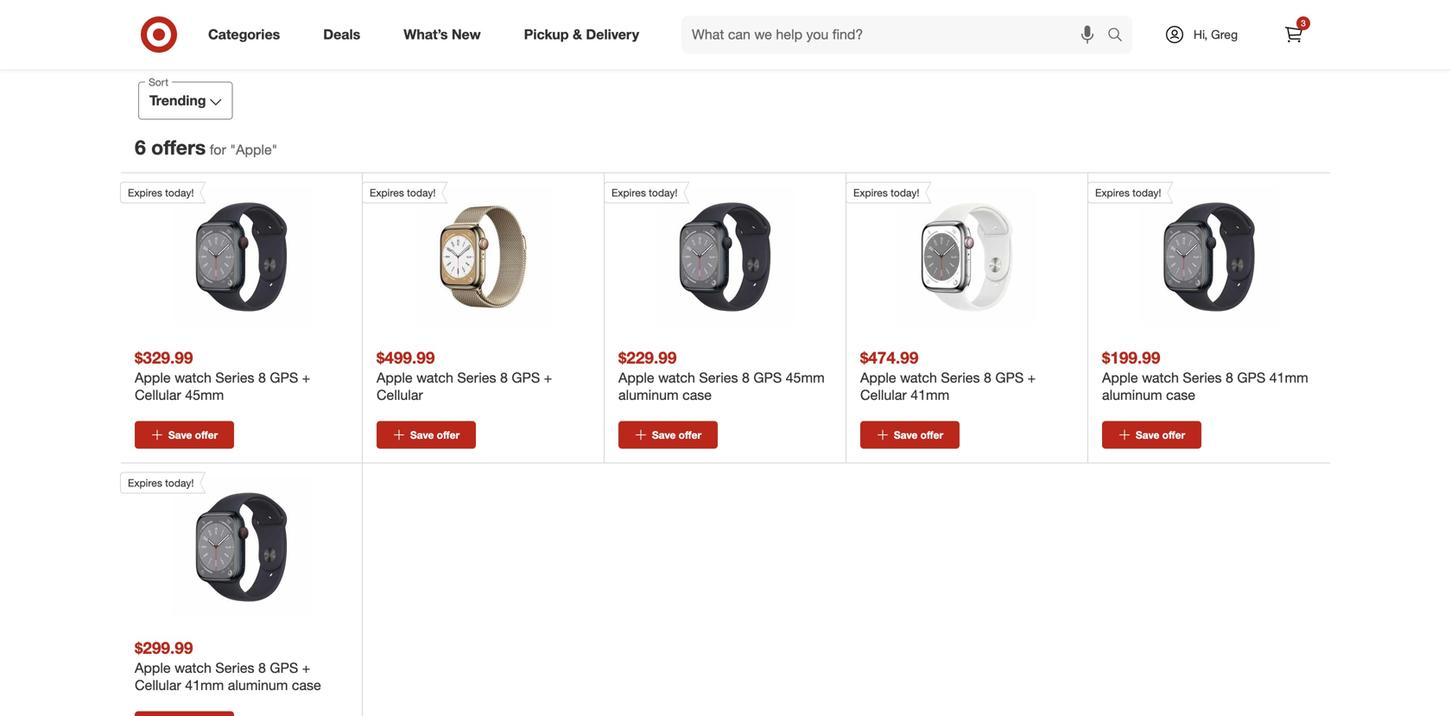 Task type: vqa. For each thing, say whether or not it's contained in the screenshot.
How does Target Circle work? dropdown button
no



Task type: describe. For each thing, give the bounding box(es) containing it.
watch for $229.99
[[658, 369, 695, 386]]

$199.99
[[1102, 348, 1160, 367]]

expires today! button for $299.99
[[120, 472, 311, 617]]

today! for $299.99
[[165, 476, 194, 489]]

3
[[1301, 18, 1306, 29]]

41mm inside $199.99 apple watch series 8 gps 41mm aluminum case
[[1270, 369, 1309, 386]]

toys
[[909, 6, 937, 22]]

series for $299.99
[[215, 660, 254, 676]]

2 " from the left
[[272, 141, 278, 158]]

tech & entertainment button
[[787, 0, 874, 44]]

expires today! for $474.99
[[853, 186, 920, 199]]

pets button
[[685, 0, 766, 44]]

case for $199.99
[[1166, 387, 1196, 403]]

household supplies button
[[583, 0, 664, 44]]

trending button
[[138, 82, 233, 120]]

hi, greg
[[1194, 27, 1238, 42]]

offer for $229.99
[[679, 428, 702, 441]]

+ for $329.99
[[302, 369, 310, 386]]

deals link
[[309, 16, 382, 54]]

apple for $229.99
[[619, 369, 655, 386]]

delivery
[[586, 26, 639, 43]]

gps for $199.99
[[1237, 369, 1266, 386]]

search
[[1100, 28, 1141, 45]]

today! for $474.99
[[891, 186, 920, 199]]

expires today! button for $229.99
[[604, 182, 795, 327]]

$474.99 apple watch series 8 gps + cellular 41mm
[[860, 348, 1036, 403]]

1 " from the left
[[230, 141, 236, 158]]

6
[[135, 135, 146, 160]]

gps for $299.99
[[270, 660, 298, 676]]

apple for $474.99
[[860, 369, 896, 386]]

offer for $329.99
[[195, 428, 218, 441]]

8 for $229.99
[[742, 369, 750, 386]]

categories
[[208, 26, 280, 43]]

$229.99
[[619, 348, 677, 367]]

cellular for $329.99
[[135, 387, 181, 403]]

today! for $199.99
[[1133, 186, 1161, 199]]

8 for $329.99
[[258, 369, 266, 386]]

trending
[[149, 92, 206, 109]]

pickup & delivery
[[524, 26, 639, 43]]

cellular for $299.99
[[135, 677, 181, 694]]

save offer for $199.99
[[1136, 428, 1185, 441]]

+ for $499.99
[[544, 369, 552, 386]]

& for tech
[[840, 6, 848, 22]]

save offer button for $329.99
[[135, 421, 234, 449]]

household supplies
[[590, 6, 657, 42]]

apple for $499.99
[[377, 369, 413, 386]]

today! for $329.99
[[165, 186, 194, 199]]

& for toys
[[941, 6, 950, 22]]

series for $229.99
[[699, 369, 738, 386]]

save for $199.99
[[1136, 428, 1160, 441]]

expires today! for $329.99
[[128, 186, 194, 199]]

expires today! for $299.99
[[128, 476, 194, 489]]

apple for $329.99
[[135, 369, 171, 386]]

apple for $299.99
[[135, 660, 171, 676]]

search button
[[1100, 16, 1141, 57]]

3 link
[[1275, 16, 1313, 54]]

save offer button for $229.99
[[619, 421, 718, 449]]

+ for $474.99
[[1028, 369, 1036, 386]]

tech & entertainment
[[787, 6, 874, 42]]

6 offer s for " apple "
[[135, 135, 278, 160]]

& for pickup
[[573, 26, 582, 43]]

offer right 6
[[151, 135, 195, 160]]

cellular for $499.99
[[377, 387, 423, 403]]

expires today! for $499.99
[[370, 186, 436, 199]]

hi,
[[1194, 27, 1208, 42]]

save for $474.99
[[894, 428, 918, 441]]

+ for $299.99
[[302, 660, 310, 676]]

watch for $199.99
[[1142, 369, 1179, 386]]

save for $499.99
[[410, 428, 434, 441]]

expires today! button for $199.99
[[1088, 182, 1279, 327]]

8 for $474.99
[[984, 369, 992, 386]]

expires for $299.99
[[128, 476, 162, 489]]

series for $199.99
[[1183, 369, 1222, 386]]

watch for $299.99
[[175, 660, 212, 676]]

watch for $329.99
[[175, 369, 212, 386]]

aluminum for $229.99
[[619, 387, 679, 403]]



Task type: locate. For each thing, give the bounding box(es) containing it.
+ inside $329.99 apple watch series 8 gps + cellular 45mm
[[302, 369, 310, 386]]

cellular down $299.99
[[135, 677, 181, 694]]

save for $229.99
[[652, 428, 676, 441]]

save offer button for $499.99
[[377, 421, 476, 449]]

series inside $474.99 apple watch series 8 gps + cellular 41mm
[[941, 369, 980, 386]]

apple inside $329.99 apple watch series 8 gps + cellular 45mm
[[135, 369, 171, 386]]

expires today! button for $474.99
[[846, 182, 1037, 327]]

watch down $229.99
[[658, 369, 695, 386]]

4 save offer from the left
[[894, 428, 943, 441]]

4 save offer button from the left
[[860, 421, 960, 449]]

expires for $474.99
[[853, 186, 888, 199]]

8 inside $474.99 apple watch series 8 gps + cellular 41mm
[[984, 369, 992, 386]]

41mm
[[1270, 369, 1309, 386], [911, 387, 950, 403], [185, 677, 224, 694]]

8 inside the $499.99 apple watch series 8 gps + cellular
[[500, 369, 508, 386]]

1 horizontal spatial 45mm
[[786, 369, 825, 386]]

0 horizontal spatial 45mm
[[185, 387, 224, 403]]

8 inside $299.99 apple watch series 8 gps + cellular 41mm aluminum case
[[258, 660, 266, 676]]

gps inside $229.99 apple watch series 8 gps 45mm aluminum case
[[754, 369, 782, 386]]

series for $474.99
[[941, 369, 980, 386]]

save offer button down $229.99 apple watch series 8 gps 45mm aluminum case
[[619, 421, 718, 449]]

aluminum inside $229.99 apple watch series 8 gps 45mm aluminum case
[[619, 387, 679, 403]]

& inside tech & entertainment
[[840, 6, 848, 22]]

$499.99 apple watch series 8 gps + cellular
[[377, 348, 552, 403]]

8 for $199.99
[[1226, 369, 1233, 386]]

cellular inside $474.99 apple watch series 8 gps + cellular 41mm
[[860, 387, 907, 403]]

gps
[[270, 369, 298, 386], [512, 369, 540, 386], [754, 369, 782, 386], [995, 369, 1024, 386], [1237, 369, 1266, 386], [270, 660, 298, 676]]

save
[[168, 428, 192, 441], [410, 428, 434, 441], [652, 428, 676, 441], [894, 428, 918, 441], [1136, 428, 1160, 441]]

expires today! button for $329.99
[[120, 182, 311, 327]]

for
[[210, 141, 226, 158]]

$474.99
[[860, 348, 919, 367]]

series for $329.99
[[215, 369, 254, 386]]

expires for $329.99
[[128, 186, 162, 199]]

offer down $229.99 apple watch series 8 gps 45mm aluminum case
[[679, 428, 702, 441]]

"
[[230, 141, 236, 158], [272, 141, 278, 158]]

cellular down '$499.99' at the left
[[377, 387, 423, 403]]

2 save offer button from the left
[[377, 421, 476, 449]]

watch inside $199.99 apple watch series 8 gps 41mm aluminum case
[[1142, 369, 1179, 386]]

save down the $499.99 apple watch series 8 gps + cellular
[[410, 428, 434, 441]]

sports
[[909, 25, 950, 42]]

save offer button down $474.99 apple watch series 8 gps + cellular 41mm
[[860, 421, 960, 449]]

save down $474.99 apple watch series 8 gps + cellular 41mm
[[894, 428, 918, 441]]

gps inside the $499.99 apple watch series 8 gps + cellular
[[512, 369, 540, 386]]

41mm for $474.99
[[911, 387, 950, 403]]

series inside $299.99 apple watch series 8 gps + cellular 41mm aluminum case
[[215, 660, 254, 676]]

apple for $199.99
[[1102, 369, 1138, 386]]

save offer for $499.99
[[410, 428, 460, 441]]

0 vertical spatial 45mm
[[786, 369, 825, 386]]

cellular inside the $499.99 apple watch series 8 gps + cellular
[[377, 387, 423, 403]]

gps inside $299.99 apple watch series 8 gps + cellular 41mm aluminum case
[[270, 660, 298, 676]]

case inside $199.99 apple watch series 8 gps 41mm aluminum case
[[1166, 387, 1196, 403]]

save offer for $229.99
[[652, 428, 702, 441]]

new
[[452, 26, 481, 43]]

watch down '$499.99' at the left
[[416, 369, 453, 386]]

45mm inside $329.99 apple watch series 8 gps + cellular 45mm
[[185, 387, 224, 403]]

expires
[[128, 186, 162, 199], [370, 186, 404, 199], [612, 186, 646, 199], [853, 186, 888, 199], [1095, 186, 1130, 199], [128, 476, 162, 489]]

what's new
[[404, 26, 481, 43]]

$299.99 apple watch series 8 gps + cellular 41mm aluminum case
[[135, 638, 321, 694]]

$229.99 apple watch series 8 gps 45mm aluminum case
[[619, 348, 825, 403]]

series inside $229.99 apple watch series 8 gps 45mm aluminum case
[[699, 369, 738, 386]]

1 horizontal spatial aluminum
[[619, 387, 679, 403]]

8 inside $229.99 apple watch series 8 gps 45mm aluminum case
[[742, 369, 750, 386]]

greg
[[1211, 27, 1238, 42]]

watch inside the $499.99 apple watch series 8 gps + cellular
[[416, 369, 453, 386]]

8 inside $199.99 apple watch series 8 gps 41mm aluminum case
[[1226, 369, 1233, 386]]

today! for $229.99
[[649, 186, 678, 199]]

& right toys
[[941, 6, 950, 22]]

save offer down $329.99 apple watch series 8 gps + cellular 45mm
[[168, 428, 218, 441]]

expires for $199.99
[[1095, 186, 1130, 199]]

$199.99 apple watch series 8 gps 41mm aluminum case
[[1102, 348, 1309, 403]]

today! for $499.99
[[407, 186, 436, 199]]

supplies
[[597, 25, 651, 42]]

&
[[840, 6, 848, 22], [941, 6, 950, 22], [573, 26, 582, 43]]

save offer button for $199.99
[[1102, 421, 1202, 449]]

expires today! button for $499.99
[[362, 182, 553, 327]]

apple inside $229.99 apple watch series 8 gps 45mm aluminum case
[[619, 369, 655, 386]]

& right pickup
[[573, 26, 582, 43]]

s
[[195, 135, 206, 160]]

expires today! button
[[120, 182, 311, 327], [362, 182, 553, 327], [604, 182, 795, 327], [846, 182, 1037, 327], [1088, 182, 1279, 327], [120, 472, 311, 617]]

gps inside $329.99 apple watch series 8 gps + cellular 45mm
[[270, 369, 298, 386]]

pickup & delivery link
[[509, 16, 661, 54]]

1 horizontal spatial "
[[272, 141, 278, 158]]

apple down $229.99
[[619, 369, 655, 386]]

watch inside $329.99 apple watch series 8 gps + cellular 45mm
[[175, 369, 212, 386]]

gps inside $199.99 apple watch series 8 gps 41mm aluminum case
[[1237, 369, 1266, 386]]

8
[[258, 369, 266, 386], [500, 369, 508, 386], [742, 369, 750, 386], [984, 369, 992, 386], [1226, 369, 1233, 386], [258, 660, 266, 676]]

watch down $329.99
[[175, 369, 212, 386]]

pets
[[712, 6, 739, 22]]

3 save offer button from the left
[[619, 421, 718, 449]]

gps for $329.99
[[270, 369, 298, 386]]

apple inside the $499.99 apple watch series 8 gps + cellular
[[377, 369, 413, 386]]

+ inside $474.99 apple watch series 8 gps + cellular 41mm
[[1028, 369, 1036, 386]]

2 horizontal spatial &
[[941, 6, 950, 22]]

save offer down the $499.99 apple watch series 8 gps + cellular
[[410, 428, 460, 441]]

apple down $329.99
[[135, 369, 171, 386]]

toys & sports button
[[889, 0, 970, 44]]

2 horizontal spatial 41mm
[[1270, 369, 1309, 386]]

cellular down $329.99
[[135, 387, 181, 403]]

+ inside the $499.99 apple watch series 8 gps + cellular
[[544, 369, 552, 386]]

aluminum inside $299.99 apple watch series 8 gps + cellular 41mm aluminum case
[[228, 677, 288, 694]]

apple inside $299.99 apple watch series 8 gps + cellular 41mm aluminum case
[[135, 660, 171, 676]]

gps inside $474.99 apple watch series 8 gps + cellular 41mm
[[995, 369, 1024, 386]]

case
[[683, 387, 712, 403], [1166, 387, 1196, 403], [292, 677, 321, 694]]

watch inside $229.99 apple watch series 8 gps 45mm aluminum case
[[658, 369, 695, 386]]

apple down $299.99
[[135, 660, 171, 676]]

case for $229.99
[[683, 387, 712, 403]]

2 horizontal spatial aluminum
[[1102, 387, 1162, 403]]

+
[[302, 369, 310, 386], [544, 369, 552, 386], [1028, 369, 1036, 386], [302, 660, 310, 676]]

& inside toys & sports
[[941, 6, 950, 22]]

expires for $229.99
[[612, 186, 646, 199]]

cellular for $474.99
[[860, 387, 907, 403]]

5 save from the left
[[1136, 428, 1160, 441]]

categories link
[[194, 16, 302, 54]]

& right tech
[[840, 6, 848, 22]]

8 for $499.99
[[500, 369, 508, 386]]

1 vertical spatial 41mm
[[911, 387, 950, 403]]

series inside $199.99 apple watch series 8 gps 41mm aluminum case
[[1183, 369, 1222, 386]]

offer for $499.99
[[437, 428, 460, 441]]

what's
[[404, 26, 448, 43]]

household
[[590, 6, 657, 22]]

watch down $474.99
[[900, 369, 937, 386]]

offer for $199.99
[[1162, 428, 1185, 441]]

apple down '$499.99' at the left
[[377, 369, 413, 386]]

expires today! for $229.99
[[612, 186, 678, 199]]

save offer button down $329.99 apple watch series 8 gps + cellular 45mm
[[135, 421, 234, 449]]

save offer down $474.99 apple watch series 8 gps + cellular 41mm
[[894, 428, 943, 441]]

offer
[[151, 135, 195, 160], [195, 428, 218, 441], [437, 428, 460, 441], [679, 428, 702, 441], [921, 428, 943, 441], [1162, 428, 1185, 441]]

45mm inside $229.99 apple watch series 8 gps 45mm aluminum case
[[786, 369, 825, 386]]

what's new link
[[389, 16, 502, 54]]

1 vertical spatial 45mm
[[185, 387, 224, 403]]

$329.99
[[135, 348, 193, 367]]

gps for $499.99
[[512, 369, 540, 386]]

apple inside $199.99 apple watch series 8 gps 41mm aluminum case
[[1102, 369, 1138, 386]]

1 save offer button from the left
[[135, 421, 234, 449]]

1 horizontal spatial &
[[840, 6, 848, 22]]

cellular inside $329.99 apple watch series 8 gps + cellular 45mm
[[135, 387, 181, 403]]

save offer for $474.99
[[894, 428, 943, 441]]

1 horizontal spatial case
[[683, 387, 712, 403]]

gps for $474.99
[[995, 369, 1024, 386]]

save for $329.99
[[168, 428, 192, 441]]

series inside the $499.99 apple watch series 8 gps + cellular
[[457, 369, 496, 386]]

1 save offer from the left
[[168, 428, 218, 441]]

4 save from the left
[[894, 428, 918, 441]]

apple inside $474.99 apple watch series 8 gps + cellular 41mm
[[860, 369, 896, 386]]

2 save from the left
[[410, 428, 434, 441]]

save offer down $199.99 apple watch series 8 gps 41mm aluminum case
[[1136, 428, 1185, 441]]

45mm
[[786, 369, 825, 386], [185, 387, 224, 403]]

pickup
[[524, 26, 569, 43]]

apple down '$199.99'
[[1102, 369, 1138, 386]]

apple
[[236, 141, 272, 158], [135, 369, 171, 386], [377, 369, 413, 386], [619, 369, 655, 386], [860, 369, 896, 386], [1102, 369, 1138, 386], [135, 660, 171, 676]]

save offer button
[[135, 421, 234, 449], [377, 421, 476, 449], [619, 421, 718, 449], [860, 421, 960, 449], [1102, 421, 1202, 449]]

$499.99
[[377, 348, 435, 367]]

case inside $229.99 apple watch series 8 gps 45mm aluminum case
[[683, 387, 712, 403]]

gps for $229.99
[[754, 369, 782, 386]]

0 horizontal spatial "
[[230, 141, 236, 158]]

+ inside $299.99 apple watch series 8 gps + cellular 41mm aluminum case
[[302, 660, 310, 676]]

watch inside $474.99 apple watch series 8 gps + cellular 41mm
[[900, 369, 937, 386]]

41mm for $299.99
[[185, 677, 224, 694]]

cellular down $474.99
[[860, 387, 907, 403]]

2 horizontal spatial case
[[1166, 387, 1196, 403]]

offer down the $499.99 apple watch series 8 gps + cellular
[[437, 428, 460, 441]]

expires today!
[[128, 186, 194, 199], [370, 186, 436, 199], [612, 186, 678, 199], [853, 186, 920, 199], [1095, 186, 1161, 199], [128, 476, 194, 489]]

aluminum for $199.99
[[1102, 387, 1162, 403]]

5 save offer from the left
[[1136, 428, 1185, 441]]

case inside $299.99 apple watch series 8 gps + cellular 41mm aluminum case
[[292, 677, 321, 694]]

series inside $329.99 apple watch series 8 gps + cellular 45mm
[[215, 369, 254, 386]]

series for $499.99
[[457, 369, 496, 386]]

offer down $329.99 apple watch series 8 gps + cellular 45mm
[[195, 428, 218, 441]]

apple down $474.99
[[860, 369, 896, 386]]

watch inside $299.99 apple watch series 8 gps + cellular 41mm aluminum case
[[175, 660, 212, 676]]

What can we help you find? suggestions appear below search field
[[682, 16, 1112, 54]]

$329.99 apple watch series 8 gps + cellular 45mm
[[135, 348, 310, 403]]

save down '$199.99'
[[1136, 428, 1160, 441]]

toys & sports
[[909, 6, 950, 42]]

tech
[[807, 6, 836, 22]]

entertainment
[[787, 25, 874, 42]]

save down $229.99
[[652, 428, 676, 441]]

3 save offer from the left
[[652, 428, 702, 441]]

offer for $474.99
[[921, 428, 943, 441]]

expires for $499.99
[[370, 186, 404, 199]]

aluminum inside $199.99 apple watch series 8 gps 41mm aluminum case
[[1102, 387, 1162, 403]]

cellular
[[135, 387, 181, 403], [377, 387, 423, 403], [860, 387, 907, 403], [135, 677, 181, 694]]

cellular inside $299.99 apple watch series 8 gps + cellular 41mm aluminum case
[[135, 677, 181, 694]]

0 horizontal spatial case
[[292, 677, 321, 694]]

5 save offer button from the left
[[1102, 421, 1202, 449]]

offer down $474.99 apple watch series 8 gps + cellular 41mm
[[921, 428, 943, 441]]

watch
[[175, 369, 212, 386], [416, 369, 453, 386], [658, 369, 695, 386], [900, 369, 937, 386], [1142, 369, 1179, 386], [175, 660, 212, 676]]

aluminum
[[619, 387, 679, 403], [1102, 387, 1162, 403], [228, 677, 288, 694]]

save down $329.99 apple watch series 8 gps + cellular 45mm
[[168, 428, 192, 441]]

watch for $474.99
[[900, 369, 937, 386]]

save offer button down $199.99 apple watch series 8 gps 41mm aluminum case
[[1102, 421, 1202, 449]]

2 save offer from the left
[[410, 428, 460, 441]]

apple right for
[[236, 141, 272, 158]]

0 horizontal spatial &
[[573, 26, 582, 43]]

0 horizontal spatial aluminum
[[228, 677, 288, 694]]

0 horizontal spatial 41mm
[[185, 677, 224, 694]]

$299.99
[[135, 638, 193, 658]]

save offer
[[168, 428, 218, 441], [410, 428, 460, 441], [652, 428, 702, 441], [894, 428, 943, 441], [1136, 428, 1185, 441]]

watch for $499.99
[[416, 369, 453, 386]]

deals
[[323, 26, 360, 43]]

save offer button for $474.99
[[860, 421, 960, 449]]

watch down '$199.99'
[[1142, 369, 1179, 386]]

save offer down $229.99 apple watch series 8 gps 45mm aluminum case
[[652, 428, 702, 441]]

today!
[[165, 186, 194, 199], [407, 186, 436, 199], [649, 186, 678, 199], [891, 186, 920, 199], [1133, 186, 1161, 199], [165, 476, 194, 489]]

41mm inside $299.99 apple watch series 8 gps + cellular 41mm aluminum case
[[185, 677, 224, 694]]

0 vertical spatial 41mm
[[1270, 369, 1309, 386]]

save offer button down the $499.99 apple watch series 8 gps + cellular
[[377, 421, 476, 449]]

41mm inside $474.99 apple watch series 8 gps + cellular 41mm
[[911, 387, 950, 403]]

save offer for $329.99
[[168, 428, 218, 441]]

apple inside "6 offer s for " apple ""
[[236, 141, 272, 158]]

2 vertical spatial 41mm
[[185, 677, 224, 694]]

watch down $299.99
[[175, 660, 212, 676]]

8 for $299.99
[[258, 660, 266, 676]]

3 save from the left
[[652, 428, 676, 441]]

8 inside $329.99 apple watch series 8 gps + cellular 45mm
[[258, 369, 266, 386]]

1 horizontal spatial 41mm
[[911, 387, 950, 403]]

series
[[215, 369, 254, 386], [457, 369, 496, 386], [699, 369, 738, 386], [941, 369, 980, 386], [1183, 369, 1222, 386], [215, 660, 254, 676]]

1 save from the left
[[168, 428, 192, 441]]

offer down $199.99 apple watch series 8 gps 41mm aluminum case
[[1162, 428, 1185, 441]]

expires today! for $199.99
[[1095, 186, 1161, 199]]



